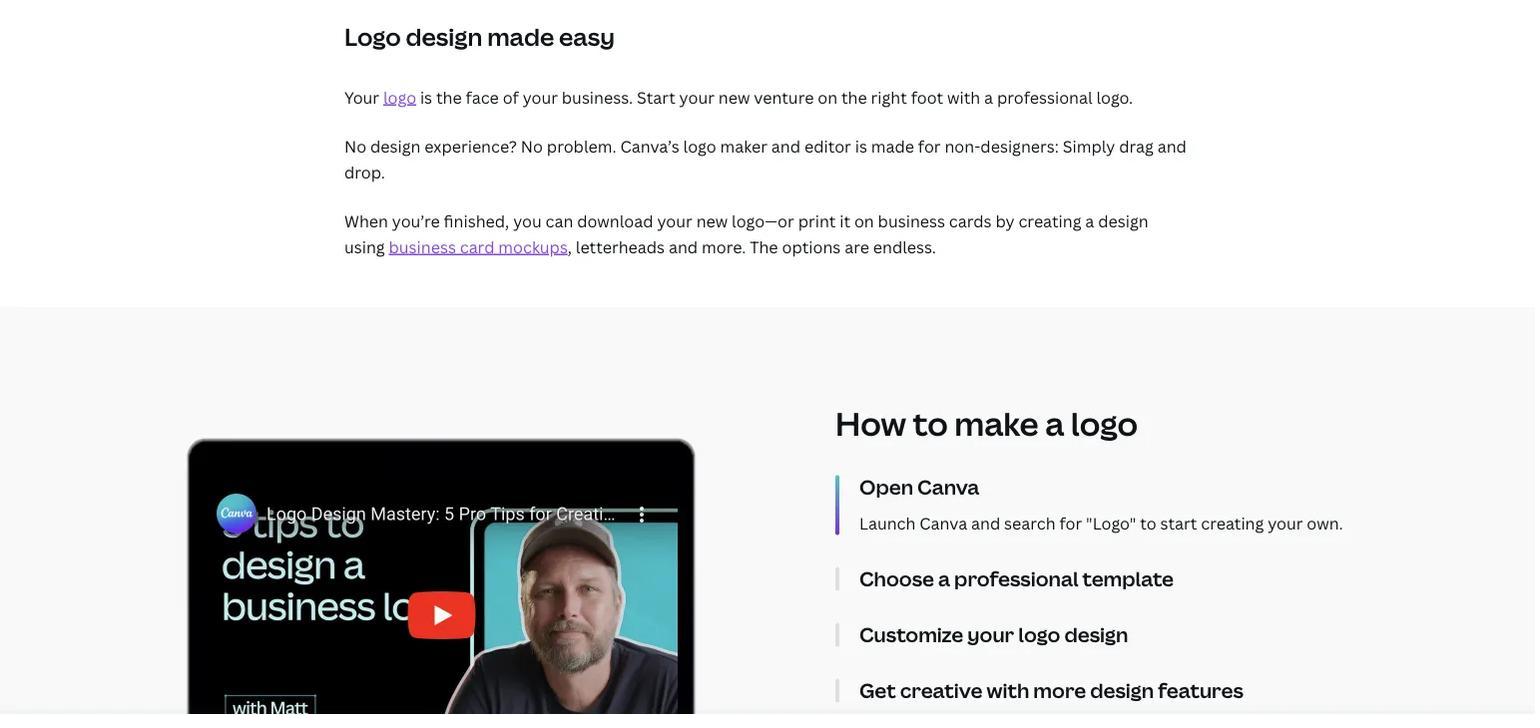 Task type: locate. For each thing, give the bounding box(es) containing it.
design
[[406, 20, 483, 53], [370, 136, 421, 157], [1099, 211, 1149, 232], [1065, 621, 1129, 649], [1091, 677, 1154, 705]]

0 horizontal spatial on
[[818, 86, 838, 108]]

canva down open canva
[[920, 513, 968, 534]]

1 vertical spatial canva
[[920, 513, 968, 534]]

editor
[[805, 136, 852, 157]]

1 horizontal spatial creating
[[1202, 513, 1264, 534]]

1 vertical spatial is
[[855, 136, 868, 157]]

creating right start
[[1202, 513, 1264, 534]]

1 horizontal spatial on
[[855, 211, 874, 232]]

0 vertical spatial to
[[913, 402, 948, 445]]

1 horizontal spatial the
[[842, 86, 867, 108]]

your
[[344, 86, 380, 108]]

drop.
[[344, 161, 385, 183]]

designers:
[[981, 136, 1059, 157]]

0 vertical spatial business
[[878, 211, 946, 232]]

launch
[[860, 513, 916, 534]]

how to make a logo
[[836, 402, 1138, 445]]

customize
[[860, 621, 964, 649]]

is right logo link on the top left of the page
[[420, 86, 432, 108]]

2 the from the left
[[842, 86, 867, 108]]

1 vertical spatial with
[[987, 677, 1030, 705]]

with
[[948, 86, 981, 108], [987, 677, 1030, 705]]

design right "logo"
[[406, 20, 483, 53]]

business up endless.
[[878, 211, 946, 232]]

business down you're on the left top of the page
[[389, 236, 456, 258]]

0 horizontal spatial to
[[913, 402, 948, 445]]

1 horizontal spatial with
[[987, 677, 1030, 705]]

0 horizontal spatial for
[[919, 136, 941, 157]]

new up "more."
[[697, 211, 728, 232]]

0 vertical spatial professional
[[997, 86, 1093, 108]]

made
[[487, 20, 554, 53], [871, 136, 915, 157]]

design up drop.
[[370, 136, 421, 157]]

open canva
[[860, 474, 980, 501]]

your right of
[[523, 86, 558, 108]]

made down right
[[871, 136, 915, 157]]

the left face
[[436, 86, 462, 108]]

business.
[[562, 86, 633, 108]]

canva for open
[[918, 474, 980, 501]]

canva right the open
[[918, 474, 980, 501]]

1 vertical spatial new
[[697, 211, 728, 232]]

business card mockups link
[[389, 236, 568, 258]]

is
[[420, 86, 432, 108], [855, 136, 868, 157]]

1 vertical spatial to
[[1140, 513, 1157, 534]]

creating right 'by'
[[1019, 211, 1082, 232]]

design down customize your logo design dropdown button
[[1091, 677, 1154, 705]]

your up business card mockups , letterheads and more. the options are endless.
[[657, 211, 693, 232]]

logo
[[383, 86, 416, 108], [684, 136, 717, 157], [1071, 402, 1138, 445], [1019, 621, 1061, 649]]

more
[[1034, 677, 1087, 705]]

professional up the designers:
[[997, 86, 1093, 108]]

0 horizontal spatial made
[[487, 20, 554, 53]]

1 horizontal spatial business
[[878, 211, 946, 232]]

the
[[436, 86, 462, 108], [842, 86, 867, 108]]

and right drag
[[1158, 136, 1187, 157]]

and
[[772, 136, 801, 157], [1158, 136, 1187, 157], [669, 236, 698, 258], [972, 513, 1001, 534]]

start
[[1161, 513, 1198, 534]]

a down simply
[[1086, 211, 1095, 232]]

can
[[546, 211, 574, 232]]

logo—or
[[732, 211, 795, 232]]

1 horizontal spatial no
[[521, 136, 543, 157]]

choose
[[860, 565, 935, 593]]

made up of
[[487, 20, 554, 53]]

0 horizontal spatial no
[[344, 136, 367, 157]]

new
[[719, 86, 750, 108], [697, 211, 728, 232]]

no up drop.
[[344, 136, 367, 157]]

1 vertical spatial for
[[1060, 513, 1083, 534]]

a inside when you're finished, you can download your new logo—or print it on business cards by creating a design using
[[1086, 211, 1095, 232]]

when
[[344, 211, 388, 232]]

the left right
[[842, 86, 867, 108]]

for left the non-
[[919, 136, 941, 157]]

on right 'venture'
[[818, 86, 838, 108]]

1 vertical spatial on
[[855, 211, 874, 232]]

0 vertical spatial for
[[919, 136, 941, 157]]

0 horizontal spatial creating
[[1019, 211, 1082, 232]]

1 vertical spatial made
[[871, 136, 915, 157]]

no design experience? no problem. canva's logo maker and editor is made for non-designers: simply drag and drop.
[[344, 136, 1187, 183]]

0 horizontal spatial with
[[948, 86, 981, 108]]

to right how at the right of the page
[[913, 402, 948, 445]]

is right 'editor' on the right
[[855, 136, 868, 157]]

creating
[[1019, 211, 1082, 232], [1202, 513, 1264, 534]]

finished,
[[444, 211, 510, 232]]

on
[[818, 86, 838, 108], [855, 211, 874, 232]]

download
[[577, 211, 654, 232]]

print
[[798, 211, 836, 232]]

of
[[503, 86, 519, 108]]

canva
[[918, 474, 980, 501], [920, 513, 968, 534]]

options
[[782, 236, 841, 258]]

logo up "get creative with more design features"
[[1019, 621, 1061, 649]]

canva for launch
[[920, 513, 968, 534]]

0 vertical spatial creating
[[1019, 211, 1082, 232]]

logo left maker
[[684, 136, 717, 157]]

problem.
[[547, 136, 617, 157]]

your down choose a professional template
[[968, 621, 1015, 649]]

a right make
[[1046, 402, 1065, 445]]

a
[[985, 86, 994, 108], [1086, 211, 1095, 232], [1046, 402, 1065, 445], [939, 565, 951, 593]]

1 vertical spatial business
[[389, 236, 456, 258]]

0 horizontal spatial the
[[436, 86, 462, 108]]

business
[[878, 211, 946, 232], [389, 236, 456, 258]]

face
[[466, 86, 499, 108]]

0 horizontal spatial business
[[389, 236, 456, 258]]

features
[[1159, 677, 1244, 705]]

customize your logo design button
[[860, 621, 1409, 649]]

1 horizontal spatial for
[[1060, 513, 1083, 534]]

choose a professional template button
[[860, 565, 1409, 593]]

no left the problem.
[[521, 136, 543, 157]]

using
[[344, 236, 385, 258]]

0 vertical spatial canva
[[918, 474, 980, 501]]

launch canva and search for "logo" to start creating your own.
[[860, 513, 1344, 534]]

canva's
[[621, 136, 680, 157]]

1 horizontal spatial made
[[871, 136, 915, 157]]

venture
[[754, 86, 814, 108]]

on right the it
[[855, 211, 874, 232]]

get creative with more design features
[[860, 677, 1244, 705]]

your logo is the face of your business. start your new venture on the right foot with a professional logo.
[[344, 86, 1134, 108]]

with right foot at right top
[[948, 86, 981, 108]]

own.
[[1307, 513, 1344, 534]]

design inside when you're finished, you can download your new logo—or print it on business cards by creating a design using
[[1099, 211, 1149, 232]]

logo right the your
[[383, 86, 416, 108]]

for left "logo"
[[1060, 513, 1083, 534]]

0 horizontal spatial is
[[420, 86, 432, 108]]

and left 'editor' on the right
[[772, 136, 801, 157]]

for
[[919, 136, 941, 157], [1060, 513, 1083, 534]]

logo inside no design experience? no problem. canva's logo maker and editor is made for non-designers: simply drag and drop.
[[684, 136, 717, 157]]

1 vertical spatial creating
[[1202, 513, 1264, 534]]

to
[[913, 402, 948, 445], [1140, 513, 1157, 534]]

design down drag
[[1099, 211, 1149, 232]]

your right start
[[680, 86, 715, 108]]

you
[[513, 211, 542, 232]]

with left more
[[987, 677, 1030, 705]]

professional down search
[[955, 565, 1079, 593]]

business card mockups , letterheads and more. the options are endless.
[[389, 236, 937, 258]]

how
[[836, 402, 907, 445]]

card
[[460, 236, 495, 258]]

your
[[523, 86, 558, 108], [680, 86, 715, 108], [657, 211, 693, 232], [1268, 513, 1304, 534], [968, 621, 1015, 649]]

is inside no design experience? no problem. canva's logo maker and editor is made for non-designers: simply drag and drop.
[[855, 136, 868, 157]]

your inside when you're finished, you can download your new logo—or print it on business cards by creating a design using
[[657, 211, 693, 232]]

maker
[[720, 136, 768, 157]]

it
[[840, 211, 851, 232]]

logo design made easy
[[344, 20, 615, 53]]

1 horizontal spatial is
[[855, 136, 868, 157]]

professional
[[997, 86, 1093, 108], [955, 565, 1079, 593]]

0 vertical spatial with
[[948, 86, 981, 108]]

no
[[344, 136, 367, 157], [521, 136, 543, 157]]

to left start
[[1140, 513, 1157, 534]]

new left 'venture'
[[719, 86, 750, 108]]

logo link
[[383, 86, 416, 108]]



Task type: vqa. For each thing, say whether or not it's contained in the screenshot.
"important?"
no



Task type: describe. For each thing, give the bounding box(es) containing it.
make
[[955, 402, 1039, 445]]

endless.
[[873, 236, 937, 258]]

more.
[[702, 236, 746, 258]]

logo up open canva "dropdown button"
[[1071, 402, 1138, 445]]

1 vertical spatial professional
[[955, 565, 1079, 593]]

by
[[996, 211, 1015, 232]]

"logo"
[[1086, 513, 1137, 534]]

a up the designers:
[[985, 86, 994, 108]]

customize your logo design
[[860, 621, 1129, 649]]

creating inside when you're finished, you can download your new logo—or print it on business cards by creating a design using
[[1019, 211, 1082, 232]]

made inside no design experience? no problem. canva's logo maker and editor is made for non-designers: simply drag and drop.
[[871, 136, 915, 157]]

start
[[637, 86, 676, 108]]

new inside when you're finished, you can download your new logo—or print it on business cards by creating a design using
[[697, 211, 728, 232]]

0 vertical spatial made
[[487, 20, 554, 53]]

and left search
[[972, 513, 1001, 534]]

0 vertical spatial new
[[719, 86, 750, 108]]

on inside when you're finished, you can download your new logo—or print it on business cards by creating a design using
[[855, 211, 874, 232]]

0 vertical spatial is
[[420, 86, 432, 108]]

experience?
[[425, 136, 517, 157]]

business inside when you're finished, you can download your new logo—or print it on business cards by creating a design using
[[878, 211, 946, 232]]

0 vertical spatial on
[[818, 86, 838, 108]]

your left own. on the bottom of the page
[[1268, 513, 1304, 534]]

a right choose
[[939, 565, 951, 593]]

the
[[750, 236, 778, 258]]

letterheads
[[576, 236, 665, 258]]

for inside no design experience? no problem. canva's logo maker and editor is made for non-designers: simply drag and drop.
[[919, 136, 941, 157]]

logo
[[344, 20, 401, 53]]

mockups
[[499, 236, 568, 258]]

2 no from the left
[[521, 136, 543, 157]]

design down "template"
[[1065, 621, 1129, 649]]

non-
[[945, 136, 981, 157]]

simply
[[1063, 136, 1116, 157]]

open canva button
[[860, 474, 1409, 501]]

are
[[845, 236, 870, 258]]

1 horizontal spatial to
[[1140, 513, 1157, 534]]

right
[[871, 86, 907, 108]]

easy
[[559, 20, 615, 53]]

1 no from the left
[[344, 136, 367, 157]]

choose a professional template
[[860, 565, 1174, 593]]

open
[[860, 474, 914, 501]]

logo.
[[1097, 86, 1134, 108]]

get creative with more design features button
[[860, 677, 1409, 705]]

search
[[1005, 513, 1056, 534]]

,
[[568, 236, 572, 258]]

cards
[[949, 211, 992, 232]]

1 the from the left
[[436, 86, 462, 108]]

creative
[[901, 677, 983, 705]]

get
[[860, 677, 896, 705]]

drag
[[1120, 136, 1154, 157]]

foot
[[911, 86, 944, 108]]

and left "more."
[[669, 236, 698, 258]]

when you're finished, you can download your new logo—or print it on business cards by creating a design using
[[344, 211, 1149, 258]]

template
[[1083, 565, 1174, 593]]

design inside no design experience? no problem. canva's logo maker and editor is made for non-designers: simply drag and drop.
[[370, 136, 421, 157]]

you're
[[392, 211, 440, 232]]



